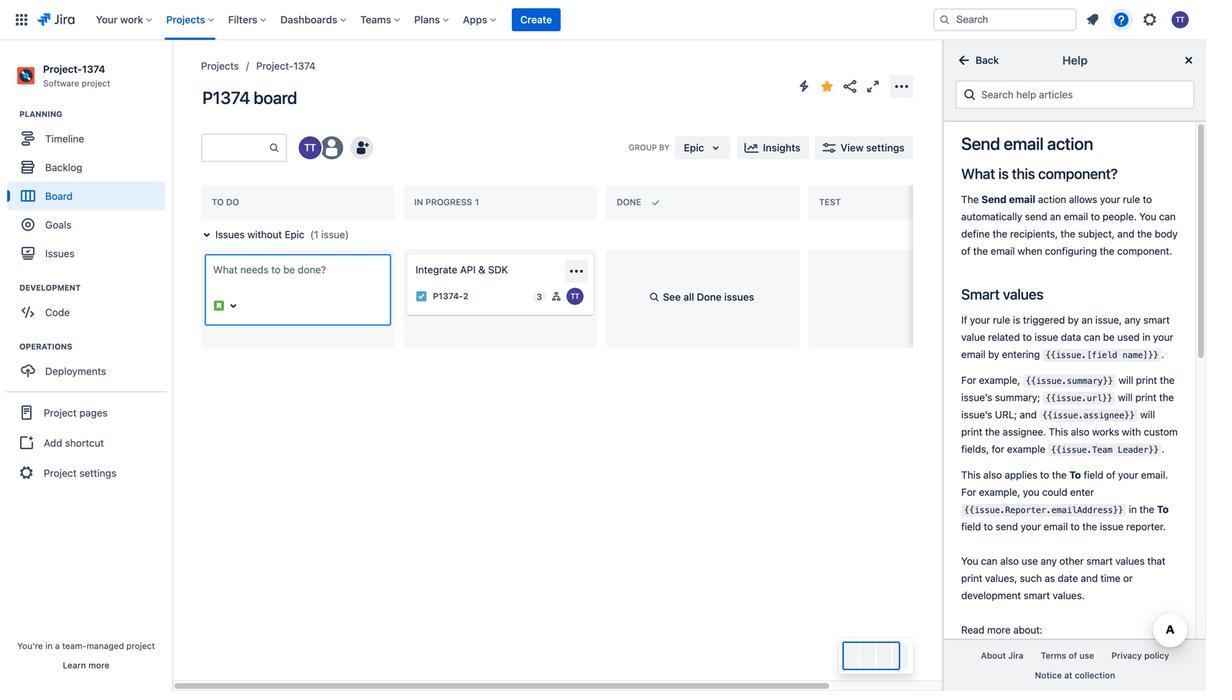 Task type: describe. For each thing, give the bounding box(es) containing it.
jira
[[1008, 651, 1024, 661]]

project for project settings
[[44, 467, 77, 479]]

in progress
[[414, 197, 472, 207]]

(1
[[310, 229, 319, 241]]

integrate
[[416, 264, 457, 276]]

project for project pages
[[44, 407, 77, 419]]

create button
[[512, 8, 561, 31]]

send
[[961, 134, 1000, 154]]

development
[[19, 283, 81, 293]]

deployments link
[[7, 357, 165, 386]]

close image
[[1180, 52, 1198, 69]]

your work button
[[92, 8, 158, 31]]

pages
[[79, 407, 108, 419]]

What needs to be done? - Press the "Enter" key to submit or the "Escape" key to cancel. text field
[[213, 263, 383, 292]]

search image
[[939, 14, 951, 25]]

project-1374 link
[[256, 57, 316, 75]]

in
[[414, 197, 423, 207]]

group containing timeline
[[7, 109, 172, 272]]

email
[[1004, 134, 1044, 154]]

learn more button
[[63, 660, 110, 671]]

Search field
[[933, 8, 1077, 31]]

without
[[247, 229, 282, 241]]

project settings link
[[6, 458, 167, 489]]

enter full screen image
[[864, 78, 882, 95]]

operations image
[[2, 338, 19, 356]]

project- for project-1374
[[256, 60, 293, 72]]

backlog
[[45, 161, 82, 173]]

deployments
[[45, 365, 106, 377]]

project pages
[[44, 407, 108, 419]]

issues
[[724, 291, 754, 303]]

board
[[254, 88, 297, 108]]

apps button
[[459, 8, 502, 31]]

project-1374 software project
[[43, 63, 110, 88]]

learn more
[[63, 661, 110, 671]]

create
[[520, 14, 552, 25]]

settings for project settings
[[79, 467, 117, 479]]

add shortcut
[[44, 437, 104, 449]]

teams button
[[356, 8, 406, 31]]

your
[[96, 14, 118, 25]]

Search this board text field
[[202, 135, 269, 161]]

issues without epic (1 issue)
[[215, 229, 349, 241]]

planning
[[19, 110, 62, 119]]

projects link
[[201, 57, 239, 75]]

more actions for p1374-2 integrate api & sdk image
[[568, 263, 585, 280]]

&
[[478, 264, 485, 276]]

view settings
[[841, 142, 905, 154]]

privacy
[[1112, 651, 1142, 661]]

use
[[1080, 651, 1094, 661]]

1374 for project-1374
[[293, 60, 316, 72]]

see all done issues link
[[643, 289, 763, 306]]

development heading
[[19, 282, 172, 294]]

terms
[[1041, 651, 1066, 661]]

in
[[45, 641, 53, 651]]

about jira
[[981, 651, 1024, 661]]

development image
[[2, 279, 19, 297]]

star p1374 board image
[[819, 78, 836, 95]]

privacy policy link
[[1103, 646, 1178, 666]]

collection
[[1075, 671, 1115, 681]]

operations
[[19, 342, 72, 352]]

board
[[45, 190, 73, 202]]

deployments group
[[7, 341, 172, 390]]

1374 for project-1374 software project
[[82, 63, 105, 75]]

projects for projects dropdown button
[[166, 14, 205, 25]]

sidebar navigation image
[[157, 57, 188, 86]]

add people image
[[353, 139, 370, 157]]

insights button
[[737, 136, 809, 159]]

test
[[819, 197, 841, 207]]

epic inside dropdown button
[[684, 142, 704, 154]]

to
[[212, 197, 224, 207]]

view
[[841, 142, 864, 154]]

Search help articles field
[[977, 82, 1188, 108]]

notifications image
[[1084, 11, 1101, 28]]

software
[[43, 78, 79, 88]]

code link
[[7, 298, 165, 327]]

do
[[226, 197, 239, 207]]

project settings
[[44, 467, 117, 479]]

0 horizontal spatial epic
[[285, 229, 305, 241]]

filters
[[228, 14, 257, 25]]

settings for view settings
[[866, 142, 905, 154]]

primary element
[[9, 0, 922, 40]]

epic button
[[675, 136, 730, 159]]

sdk
[[488, 264, 508, 276]]

of
[[1069, 651, 1077, 661]]

p1374
[[202, 88, 250, 108]]

2
[[463, 291, 469, 301]]



Task type: locate. For each thing, give the bounding box(es) containing it.
insights
[[763, 142, 801, 154]]

epic
[[684, 142, 704, 154], [285, 229, 305, 241]]

projects up sidebar navigation image
[[166, 14, 205, 25]]

settings
[[866, 142, 905, 154], [79, 467, 117, 479]]

issues down do
[[215, 229, 245, 241]]

project up add
[[44, 407, 77, 419]]

0 horizontal spatial project
[[82, 78, 110, 88]]

0 horizontal spatial settings
[[79, 467, 117, 479]]

back button
[[950, 49, 1008, 72]]

work
[[120, 14, 143, 25]]

1 vertical spatial issues
[[45, 248, 75, 259]]

help
[[1063, 53, 1088, 67]]

shortcut
[[65, 437, 104, 449]]

issues inside 'group'
[[45, 248, 75, 259]]

planning heading
[[19, 109, 172, 120]]

at
[[1064, 671, 1073, 681]]

group
[[629, 143, 657, 152]]

done inside see all done issues link
[[697, 291, 722, 303]]

0 of 1 child issues complete image
[[551, 291, 562, 302], [551, 291, 562, 302]]

0 vertical spatial project
[[82, 78, 110, 88]]

projects button
[[162, 8, 220, 31]]

project inside project settings link
[[44, 467, 77, 479]]

backlog link
[[7, 153, 165, 182]]

p1374-2 link
[[433, 290, 469, 303]]

issues
[[215, 229, 245, 241], [45, 248, 75, 259]]

about jira button
[[972, 646, 1032, 666]]

projects up the "p1374" at the top left
[[201, 60, 239, 72]]

1 vertical spatial project
[[126, 641, 155, 651]]

project- inside project-1374 link
[[256, 60, 293, 72]]

p1374-2
[[433, 291, 469, 301]]

1 vertical spatial settings
[[79, 467, 117, 479]]

1 horizontal spatial done
[[697, 291, 722, 303]]

a
[[55, 641, 60, 651]]

more
[[88, 661, 110, 671]]

issues for issues without epic (1 issue)
[[215, 229, 245, 241]]

dashboards
[[280, 14, 337, 25]]

action
[[1047, 134, 1093, 154]]

done
[[617, 197, 641, 207], [697, 291, 722, 303]]

notice at collection
[[1035, 671, 1115, 681]]

board link
[[7, 182, 165, 211]]

add
[[44, 437, 62, 449]]

0 horizontal spatial project-
[[43, 63, 82, 75]]

operations heading
[[19, 341, 172, 353]]

project- for project-1374 software project
[[43, 63, 82, 75]]

send email action
[[961, 134, 1093, 154]]

dashboards button
[[276, 8, 352, 31]]

1374
[[293, 60, 316, 72], [82, 63, 105, 75]]

project inside project pages link
[[44, 407, 77, 419]]

back
[[976, 54, 999, 66]]

0 horizontal spatial done
[[617, 197, 641, 207]]

appswitcher icon image
[[13, 11, 30, 28]]

managed
[[86, 641, 124, 651]]

settings image
[[1142, 11, 1159, 28]]

1 vertical spatial projects
[[201, 60, 239, 72]]

create issue image
[[397, 244, 414, 261]]

project down add
[[44, 467, 77, 479]]

privacy policy
[[1112, 651, 1169, 661]]

1 horizontal spatial project
[[126, 641, 155, 651]]

settings down add shortcut button
[[79, 467, 117, 479]]

add shortcut button
[[6, 429, 167, 458]]

0 vertical spatial projects
[[166, 14, 205, 25]]

0 horizontal spatial issues
[[45, 248, 75, 259]]

notice
[[1035, 671, 1062, 681]]

learn
[[63, 661, 86, 671]]

settings inside button
[[866, 142, 905, 154]]

planning image
[[2, 106, 19, 123]]

project
[[82, 78, 110, 88], [126, 641, 155, 651]]

0 vertical spatial epic
[[684, 142, 704, 154]]

terms of use link
[[1032, 646, 1103, 666]]

goal image
[[22, 218, 34, 231]]

1374 inside project-1374 software project
[[82, 63, 105, 75]]

project-
[[256, 60, 293, 72], [43, 63, 82, 75]]

project inside project-1374 software project
[[82, 78, 110, 88]]

project up planning heading
[[82, 78, 110, 88]]

your profile and settings image
[[1172, 11, 1189, 28]]

1 horizontal spatial project-
[[256, 60, 293, 72]]

sidebar element
[[0, 40, 172, 691]]

1 horizontal spatial issues
[[215, 229, 245, 241]]

3
[[537, 292, 542, 302]]

project-1374
[[256, 60, 316, 72]]

api
[[460, 264, 476, 276]]

your work
[[96, 14, 143, 25]]

0 vertical spatial done
[[617, 197, 641, 207]]

p1374-
[[433, 291, 463, 301]]

group containing project pages
[[6, 391, 167, 493]]

task image
[[416, 291, 427, 302]]

issues down goals
[[45, 248, 75, 259]]

settings right view
[[866, 142, 905, 154]]

more image
[[893, 78, 910, 95]]

project- up the "board"
[[256, 60, 293, 72]]

project- up software
[[43, 63, 82, 75]]

see
[[663, 291, 681, 303]]

plans
[[414, 14, 440, 25]]

0 vertical spatial group
[[7, 109, 172, 272]]

banner containing your work
[[0, 0, 1206, 40]]

code
[[45, 306, 70, 318]]

team-
[[62, 641, 86, 651]]

you're in a team-managed project
[[17, 641, 155, 651]]

1 vertical spatial done
[[697, 291, 722, 303]]

0 vertical spatial issues
[[215, 229, 245, 241]]

help image
[[1113, 11, 1130, 28]]

1 vertical spatial group
[[6, 391, 167, 493]]

plans button
[[410, 8, 454, 31]]

banner
[[0, 0, 1206, 40]]

terms of use
[[1041, 651, 1094, 661]]

0 horizontal spatial 1374
[[82, 63, 105, 75]]

projects
[[166, 14, 205, 25], [201, 60, 239, 72]]

0 vertical spatial project
[[44, 407, 77, 419]]

projects for "projects" link
[[201, 60, 239, 72]]

1 horizontal spatial 1374
[[293, 60, 316, 72]]

code group
[[7, 282, 172, 331]]

automations menu button icon image
[[796, 78, 813, 95]]

project- inside project-1374 software project
[[43, 63, 82, 75]]

settings inside 'group'
[[79, 467, 117, 479]]

1374 up planning heading
[[82, 63, 105, 75]]

filters button
[[224, 8, 272, 31]]

project pages link
[[6, 397, 167, 429]]

epic left (1
[[285, 229, 305, 241]]

timeline
[[45, 133, 84, 145]]

done right all
[[697, 291, 722, 303]]

in progress element
[[414, 197, 482, 207]]

notice at collection link
[[1026, 666, 1124, 686]]

group by
[[629, 143, 670, 152]]

view settings button
[[815, 136, 913, 159]]

1 vertical spatial epic
[[285, 229, 305, 241]]

1374 up the "board"
[[293, 60, 316, 72]]

to do
[[212, 197, 239, 207]]

done down 'group'
[[617, 197, 641, 207]]

1 horizontal spatial settings
[[866, 142, 905, 154]]

issues for issues
[[45, 248, 75, 259]]

0 vertical spatial settings
[[866, 142, 905, 154]]

issues link
[[7, 239, 165, 268]]

all
[[684, 291, 694, 303]]

1 horizontal spatial epic
[[684, 142, 704, 154]]

projects inside dropdown button
[[166, 14, 205, 25]]

1 project from the top
[[44, 407, 77, 419]]

epic right "by"
[[684, 142, 704, 154]]

view settings image
[[821, 139, 838, 157]]

group
[[7, 109, 172, 272], [6, 391, 167, 493]]

about
[[981, 651, 1006, 661]]

progress
[[426, 197, 472, 207]]

timeline link
[[7, 124, 165, 153]]

apps
[[463, 14, 487, 25]]

project right managed at the left of page
[[126, 641, 155, 651]]

issue)
[[321, 229, 349, 241]]

goals link
[[7, 211, 165, 239]]

jira image
[[37, 11, 74, 28], [37, 11, 74, 28]]

story image
[[213, 300, 225, 312]]

1 vertical spatial project
[[44, 467, 77, 479]]

p1374 board
[[202, 88, 297, 108]]

policy
[[1145, 651, 1169, 661]]

2 project from the top
[[44, 467, 77, 479]]



Task type: vqa. For each thing, say whether or not it's contained in the screenshot.
:heart: icon
no



